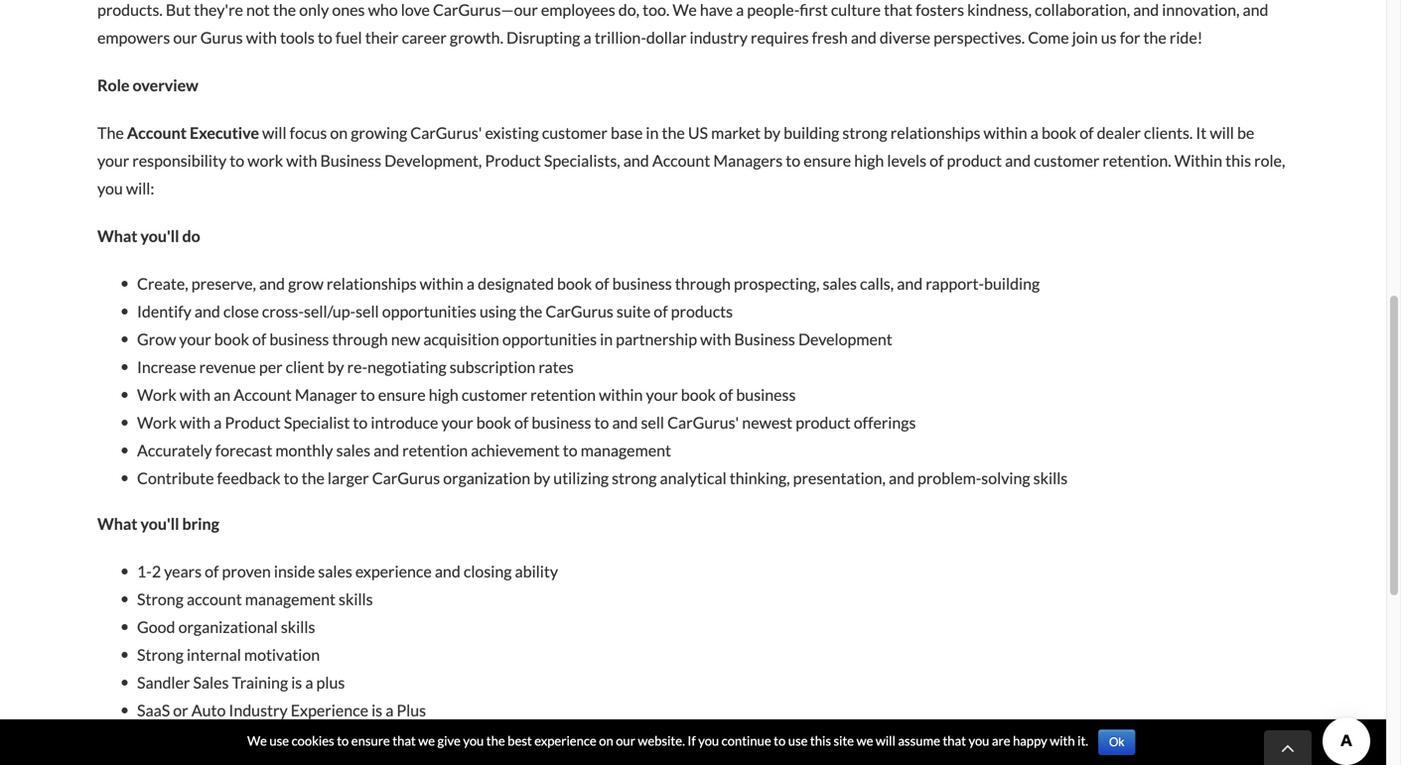 Task type: describe. For each thing, give the bounding box(es) containing it.
on inside will focus on growing cargurus' existing customer base in the us market by building strong relationships within a book of dealer clients. it will be your responsibility to work with business development, product specialists, and account managers to ensure high levels of product and customer retention. within this role, you will:
[[330, 123, 348, 143]]

it
[[1196, 123, 1207, 143]]

cookies
[[291, 733, 334, 749]]

high inside create, preserve, and grow relationships within a designated book of business through prospecting, sales calls, and rapport-building identify and close cross-sell/up-sell opportunities using the cargurus suite of products grow your book of business through new acquisition opportunities in partnership with business development increase revenue per client by re-negotiating subscription rates work with an account manager to ensure high customer retention within your book of business work with a product specialist to introduce your book of business to and sell cargurus' newest product offerings accurately forecast monthly sales and retention achievement to management contribute feedback to the larger cargurus organization by utilizing strong analytical thinking, presentation, and problem-solving skills
[[429, 385, 459, 405]]

offerings
[[854, 413, 916, 433]]

you left are
[[969, 733, 989, 749]]

contribute
[[137, 469, 214, 488]]

of up per
[[252, 330, 266, 349]]

new
[[391, 330, 420, 349]]

sandler
[[137, 673, 190, 693]]

suite
[[617, 302, 651, 321]]

we use cookies to ensure that we give you the best experience on our website. if you continue to use this site we will assume that you are happy with it.
[[247, 733, 1088, 749]]

of right the suite
[[654, 302, 668, 321]]

business inside create, preserve, and grow relationships within a designated book of business through prospecting, sales calls, and rapport-building identify and close cross-sell/up-sell opportunities using the cargurus suite of products grow your book of business through new acquisition opportunities in partnership with business development increase revenue per client by re-negotiating subscription rates work with an account manager to ensure high customer retention within your book of business work with a product specialist to introduce your book of business to and sell cargurus' newest product offerings accurately forecast monthly sales and retention achievement to management contribute feedback to the larger cargurus organization by utilizing strong analytical thinking, presentation, and problem-solving skills
[[734, 330, 795, 349]]

our
[[616, 733, 635, 749]]

1 vertical spatial opportunities
[[502, 330, 597, 349]]

the left best
[[486, 733, 505, 749]]

of right 'levels'
[[930, 151, 944, 170]]

feedback
[[217, 469, 281, 488]]

with left an
[[180, 385, 211, 405]]

0 vertical spatial retention
[[530, 385, 596, 405]]

what for what you'll bring
[[97, 514, 137, 534]]

revenue
[[199, 358, 256, 377]]

experience inside 1-2 years of proven inside sales experience and closing ability strong account management skills good organizational skills strong internal motivation sandler sales training is a plus saas or auto industry experience is a plus travel is recommended by not necessary or required
[[355, 562, 432, 582]]

sell/up-
[[304, 302, 356, 321]]

focus
[[290, 123, 327, 143]]

0 vertical spatial cargurus
[[546, 302, 613, 321]]

1 vertical spatial sell
[[641, 413, 664, 433]]

cross-
[[262, 302, 304, 321]]

0 vertical spatial opportunities
[[382, 302, 476, 321]]

analytical
[[660, 469, 727, 488]]

business up the suite
[[612, 274, 672, 294]]

1 vertical spatial cargurus
[[372, 469, 440, 488]]

calls,
[[860, 274, 894, 294]]

0 vertical spatial sales
[[823, 274, 857, 294]]

account inside will focus on growing cargurus' existing customer base in the us market by building strong relationships within a book of dealer clients. it will be your responsibility to work with business development, product specialists, and account managers to ensure high levels of product and customer retention. within this role, you will:
[[652, 151, 710, 170]]

what you'll do
[[97, 227, 203, 246]]

development,
[[384, 151, 482, 170]]

with up "accurately"
[[180, 413, 211, 433]]

1 horizontal spatial through
[[675, 274, 731, 294]]

2 vertical spatial skills
[[281, 618, 315, 637]]

designated
[[478, 274, 554, 294]]

larger
[[328, 469, 369, 488]]

1 vertical spatial on
[[599, 733, 613, 749]]

re-
[[347, 358, 367, 377]]

manager
[[295, 385, 357, 405]]

grow
[[137, 330, 176, 349]]

specialist
[[284, 413, 350, 433]]

overview
[[133, 76, 198, 95]]

will for it.
[[876, 733, 895, 749]]

base
[[611, 123, 643, 143]]

you right give on the bottom of the page
[[463, 733, 484, 749]]

using
[[480, 302, 516, 321]]

rates
[[538, 358, 574, 377]]

2 vertical spatial ensure
[[351, 733, 390, 749]]

we
[[247, 733, 267, 749]]

role overview
[[97, 76, 198, 95]]

1 vertical spatial or
[[419, 729, 434, 748]]

0 horizontal spatial within
[[420, 274, 464, 294]]

training
[[232, 673, 288, 693]]

increase
[[137, 358, 196, 377]]

your inside will focus on growing cargurus' existing customer base in the us market by building strong relationships within a book of dealer clients. it will be your responsibility to work with business development, product specialists, and account managers to ensure high levels of product and customer retention. within this role, you will:
[[97, 151, 129, 170]]

rapport-
[[926, 274, 984, 294]]

us
[[688, 123, 708, 143]]

the inside will focus on growing cargurus' existing customer base in the us market by building strong relationships within a book of dealer clients. it will be your responsibility to work with business development, product specialists, and account managers to ensure high levels of product and customer retention. within this role, you will:
[[662, 123, 685, 143]]

necessary
[[346, 729, 416, 748]]

2 vertical spatial within
[[599, 385, 643, 405]]

market
[[711, 123, 761, 143]]

1 horizontal spatial is
[[291, 673, 302, 693]]

ensure inside create, preserve, and grow relationships within a designated book of business through prospecting, sales calls, and rapport-building identify and close cross-sell/up-sell opportunities using the cargurus suite of products grow your book of business through new acquisition opportunities in partnership with business development increase revenue per client by re-negotiating subscription rates work with an account manager to ensure high customer retention within your book of business work with a product specialist to introduce your book of business to and sell cargurus' newest product offerings accurately forecast monthly sales and retention achievement to management contribute feedback to the larger cargurus organization by utilizing strong analytical thinking, presentation, and problem-solving skills
[[378, 385, 426, 405]]

high inside will focus on growing cargurus' existing customer base in the us market by building strong relationships within a book of dealer clients. it will be your responsibility to work with business development, product specialists, and account managers to ensure high levels of product and customer retention. within this role, you will:
[[854, 151, 884, 170]]

skills inside create, preserve, and grow relationships within a designated book of business through prospecting, sales calls, and rapport-building identify and close cross-sell/up-sell opportunities using the cargurus suite of products grow your book of business through new acquisition opportunities in partnership with business development increase revenue per client by re-negotiating subscription rates work with an account manager to ensure high customer retention within your book of business work with a product specialist to introduce your book of business to and sell cargurus' newest product offerings accurately forecast monthly sales and retention achievement to management contribute feedback to the larger cargurus organization by utilizing strong analytical thinking, presentation, and problem-solving skills
[[1033, 469, 1068, 488]]

responsibility
[[132, 151, 227, 170]]

forecast
[[215, 441, 272, 460]]

newest
[[742, 413, 793, 433]]

0 vertical spatial or
[[173, 701, 188, 721]]

good
[[137, 618, 175, 637]]

grow
[[288, 274, 324, 294]]

2 use from the left
[[788, 733, 808, 749]]

relationships inside create, preserve, and grow relationships within a designated book of business through prospecting, sales calls, and rapport-building identify and close cross-sell/up-sell opportunities using the cargurus suite of products grow your book of business through new acquisition opportunities in partnership with business development increase revenue per client by re-negotiating subscription rates work with an account manager to ensure high customer retention within your book of business work with a product specialist to introduce your book of business to and sell cargurus' newest product offerings accurately forecast monthly sales and retention achievement to management contribute feedback to the larger cargurus organization by utilizing strong analytical thinking, presentation, and problem-solving skills
[[327, 274, 417, 294]]

management inside create, preserve, and grow relationships within a designated book of business through prospecting, sales calls, and rapport-building identify and close cross-sell/up-sell opportunities using the cargurus suite of products grow your book of business through new acquisition opportunities in partnership with business development increase revenue per client by re-negotiating subscription rates work with an account manager to ensure high customer retention within your book of business work with a product specialist to introduce your book of business to and sell cargurus' newest product offerings accurately forecast monthly sales and retention achievement to management contribute feedback to the larger cargurus organization by utilizing strong analytical thinking, presentation, and problem-solving skills
[[581, 441, 671, 460]]

this inside will focus on growing cargurus' existing customer base in the us market by building strong relationships within a book of dealer clients. it will be your responsibility to work with business development, product specialists, and account managers to ensure high levels of product and customer retention. within this role, you will:
[[1225, 151, 1251, 170]]

1 vertical spatial skills
[[339, 590, 373, 609]]

with inside will focus on growing cargurus' existing customer base in the us market by building strong relationships within a book of dealer clients. it will be your responsibility to work with business development, product specialists, and account managers to ensure high levels of product and customer retention. within this role, you will:
[[286, 151, 317, 170]]

book inside will focus on growing cargurus' existing customer base in the us market by building strong relationships within a book of dealer clients. it will be your responsibility to work with business development, product specialists, and account managers to ensure high levels of product and customer retention. within this role, you will:
[[1042, 123, 1076, 143]]

1 vertical spatial through
[[332, 330, 388, 349]]

business up the client
[[269, 330, 329, 349]]

utilizing
[[553, 469, 609, 488]]

ensure inside will focus on growing cargurus' existing customer base in the us market by building strong relationships within a book of dealer clients. it will be your responsibility to work with business development, product specialists, and account managers to ensure high levels of product and customer retention. within this role, you will:
[[804, 151, 851, 170]]

relationships inside will focus on growing cargurus' existing customer base in the us market by building strong relationships within a book of dealer clients. it will be your responsibility to work with business development, product specialists, and account managers to ensure high levels of product and customer retention. within this role, you will:
[[890, 123, 980, 143]]

1 vertical spatial sales
[[336, 441, 370, 460]]

experience
[[291, 701, 368, 721]]

required
[[437, 729, 497, 748]]

2 strong from the top
[[137, 646, 184, 665]]

strong inside will focus on growing cargurus' existing customer base in the us market by building strong relationships within a book of dealer clients. it will be your responsibility to work with business development, product specialists, and account managers to ensure high levels of product and customer retention. within this role, you will:
[[842, 123, 887, 143]]

inside
[[274, 562, 315, 582]]

book up revenue
[[214, 330, 249, 349]]

industry
[[229, 701, 288, 721]]

monthly
[[275, 441, 333, 460]]

the down designated
[[519, 302, 542, 321]]

role
[[97, 76, 130, 95]]

account
[[187, 590, 242, 609]]

customer inside create, preserve, and grow relationships within a designated book of business through prospecting, sales calls, and rapport-building identify and close cross-sell/up-sell opportunities using the cargurus suite of products grow your book of business through new acquisition opportunities in partnership with business development increase revenue per client by re-negotiating subscription rates work with an account manager to ensure high customer retention within your book of business work with a product specialist to introduce your book of business to and sell cargurus' newest product offerings accurately forecast monthly sales and retention achievement to management contribute feedback to the larger cargurus organization by utilizing strong analytical thinking, presentation, and problem-solving skills
[[462, 385, 527, 405]]

you'll for do
[[140, 227, 179, 246]]

of down products
[[719, 385, 733, 405]]

product inside create, preserve, and grow relationships within a designated book of business through prospecting, sales calls, and rapport-building identify and close cross-sell/up-sell opportunities using the cargurus suite of products grow your book of business through new acquisition opportunities in partnership with business development increase revenue per client by re-negotiating subscription rates work with an account manager to ensure high customer retention within your book of business work with a product specialist to introduce your book of business to and sell cargurus' newest product offerings accurately forecast monthly sales and retention achievement to management contribute feedback to the larger cargurus organization by utilizing strong analytical thinking, presentation, and problem-solving skills
[[796, 413, 851, 433]]

closing
[[464, 562, 512, 582]]

1 vertical spatial customer
[[1034, 151, 1099, 170]]

of inside 1-2 years of proven inside sales experience and closing ability strong account management skills good organizational skills strong internal motivation sandler sales training is a plus saas or auto industry experience is a plus travel is recommended by not necessary or required
[[205, 562, 219, 582]]

organizational
[[178, 618, 278, 637]]

recommended
[[196, 729, 297, 748]]

internal
[[187, 646, 241, 665]]

sales inside 1-2 years of proven inside sales experience and closing ability strong account management skills good organizational skills strong internal motivation sandler sales training is a plus saas or auto industry experience is a plus travel is recommended by not necessary or required
[[318, 562, 352, 582]]

products
[[671, 302, 733, 321]]

and inside 1-2 years of proven inside sales experience and closing ability strong account management skills good organizational skills strong internal motivation sandler sales training is a plus saas or auto industry experience is a plus travel is recommended by not necessary or required
[[435, 562, 461, 582]]

1-
[[137, 562, 152, 582]]

2
[[152, 562, 161, 582]]

with left the it.
[[1050, 733, 1075, 749]]

solving
[[981, 469, 1030, 488]]

1 horizontal spatial experience
[[534, 733, 596, 749]]

your right grow
[[179, 330, 211, 349]]

in inside will focus on growing cargurus' existing customer base in the us market by building strong relationships within a book of dealer clients. it will be your responsibility to work with business development, product specialists, and account managers to ensure high levels of product and customer retention. within this role, you will:
[[646, 123, 659, 143]]

not
[[320, 729, 343, 748]]

0 vertical spatial customer
[[542, 123, 608, 143]]

role,
[[1254, 151, 1285, 170]]

2 work from the top
[[137, 413, 177, 433]]

achievement
[[471, 441, 560, 460]]

of right designated
[[595, 274, 609, 294]]

create,
[[137, 274, 188, 294]]

assume
[[898, 733, 940, 749]]

development
[[798, 330, 892, 349]]

of left the dealer
[[1080, 123, 1094, 143]]

do
[[182, 227, 200, 246]]

1 strong from the top
[[137, 590, 184, 609]]

will focus on growing cargurus' existing customer base in the us market by building strong relationships within a book of dealer clients. it will be your responsibility to work with business development, product specialists, and account managers to ensure high levels of product and customer retention. within this role, you will:
[[97, 123, 1285, 198]]

the down monthly
[[301, 469, 325, 488]]

saas
[[137, 701, 170, 721]]



Task type: locate. For each thing, give the bounding box(es) containing it.
1 horizontal spatial that
[[943, 733, 966, 749]]

continue
[[722, 733, 771, 749]]

that right assume
[[943, 733, 966, 749]]

1 vertical spatial product
[[796, 413, 851, 433]]

client
[[286, 358, 324, 377]]

use left site
[[788, 733, 808, 749]]

business down growing
[[320, 151, 381, 170]]

0 vertical spatial through
[[675, 274, 731, 294]]

what
[[97, 227, 137, 246], [97, 514, 137, 534]]

ensure up introduce
[[378, 385, 426, 405]]

relationships up sell/up-
[[327, 274, 417, 294]]

ensure
[[804, 151, 851, 170], [378, 385, 426, 405], [351, 733, 390, 749]]

0 horizontal spatial or
[[173, 701, 188, 721]]

0 horizontal spatial product
[[796, 413, 851, 433]]

2 vertical spatial sales
[[318, 562, 352, 582]]

with down focus
[[286, 151, 317, 170]]

1 vertical spatial building
[[984, 274, 1040, 294]]

1 vertical spatial this
[[810, 733, 831, 749]]

by inside 1-2 years of proven inside sales experience and closing ability strong account management skills good organizational skills strong internal motivation sandler sales training is a plus saas or auto industry experience is a plus travel is recommended by not necessary or required
[[300, 729, 317, 748]]

levels
[[887, 151, 927, 170]]

on right focus
[[330, 123, 348, 143]]

skills right solving
[[1033, 469, 1068, 488]]

1 horizontal spatial relationships
[[890, 123, 980, 143]]

in left partnership
[[600, 330, 613, 349]]

0 horizontal spatial opportunities
[[382, 302, 476, 321]]

in right base
[[646, 123, 659, 143]]

by left not
[[300, 729, 317, 748]]

high
[[854, 151, 884, 170], [429, 385, 459, 405]]

book right designated
[[557, 274, 592, 294]]

2 you'll from the top
[[140, 514, 179, 534]]

1 vertical spatial within
[[420, 274, 464, 294]]

1 vertical spatial product
[[225, 413, 281, 433]]

work down increase
[[137, 385, 177, 405]]

0 vertical spatial high
[[854, 151, 884, 170]]

0 horizontal spatial sell
[[356, 302, 379, 321]]

0 horizontal spatial through
[[332, 330, 388, 349]]

of up 'achievement'
[[514, 413, 529, 433]]

0 horizontal spatial account
[[127, 123, 187, 143]]

the left us
[[662, 123, 685, 143]]

sales
[[823, 274, 857, 294], [336, 441, 370, 460], [318, 562, 352, 582]]

1-2 years of proven inside sales experience and closing ability strong account management skills good organizational skills strong internal motivation sandler sales training is a plus saas or auto industry experience is a plus travel is recommended by not necessary or required
[[137, 562, 558, 748]]

2 we from the left
[[857, 733, 873, 749]]

business up newest
[[736, 385, 796, 405]]

customer
[[542, 123, 608, 143], [1034, 151, 1099, 170], [462, 385, 527, 405]]

building inside will focus on growing cargurus' existing customer base in the us market by building strong relationships within a book of dealer clients. it will be your responsibility to work with business development, product specialists, and account managers to ensure high levels of product and customer retention. within this role, you will:
[[784, 123, 839, 143]]

by down 'achievement'
[[534, 469, 550, 488]]

1 vertical spatial relationships
[[327, 274, 417, 294]]

skills
[[1033, 469, 1068, 488], [339, 590, 373, 609], [281, 618, 315, 637]]

0 vertical spatial you'll
[[140, 227, 179, 246]]

product down existing
[[485, 151, 541, 170]]

it.
[[1077, 733, 1088, 749]]

managers
[[713, 151, 783, 170]]

cargurus
[[546, 302, 613, 321], [372, 469, 440, 488]]

dealer
[[1097, 123, 1141, 143]]

1 horizontal spatial or
[[419, 729, 434, 748]]

retention down introduce
[[402, 441, 468, 460]]

0 horizontal spatial high
[[429, 385, 459, 405]]

0 vertical spatial what
[[97, 227, 137, 246]]

retention.
[[1103, 151, 1171, 170]]

if
[[687, 733, 696, 749]]

motivation
[[244, 646, 320, 665]]

product
[[947, 151, 1002, 170], [796, 413, 851, 433]]

0 horizontal spatial skills
[[281, 618, 315, 637]]

0 vertical spatial on
[[330, 123, 348, 143]]

or left give on the bottom of the page
[[419, 729, 434, 748]]

auto
[[191, 701, 226, 721]]

1 work from the top
[[137, 385, 177, 405]]

close
[[223, 302, 259, 321]]

0 vertical spatial skills
[[1033, 469, 1068, 488]]

account inside create, preserve, and grow relationships within a designated book of business through prospecting, sales calls, and rapport-building identify and close cross-sell/up-sell opportunities using the cargurus suite of products grow your book of business through new acquisition opportunities in partnership with business development increase revenue per client by re-negotiating subscription rates work with an account manager to ensure high customer retention within your book of business work with a product specialist to introduce your book of business to and sell cargurus' newest product offerings accurately forecast monthly sales and retention achievement to management contribute feedback to the larger cargurus organization by utilizing strong analytical thinking, presentation, and problem-solving skills
[[234, 385, 292, 405]]

skills up plus
[[339, 590, 373, 609]]

product inside will focus on growing cargurus' existing customer base in the us market by building strong relationships within a book of dealer clients. it will be your responsibility to work with business development, product specialists, and account managers to ensure high levels of product and customer retention. within this role, you will:
[[485, 151, 541, 170]]

you'll left 'bring'
[[140, 514, 179, 534]]

will
[[262, 123, 287, 143], [1210, 123, 1234, 143], [876, 733, 895, 749]]

2 horizontal spatial skills
[[1033, 469, 1068, 488]]

1 vertical spatial you'll
[[140, 514, 179, 534]]

2 horizontal spatial is
[[371, 701, 382, 721]]

clients.
[[1144, 123, 1193, 143]]

what down will:
[[97, 227, 137, 246]]

is right travel
[[182, 729, 193, 748]]

within
[[984, 123, 1027, 143], [420, 274, 464, 294], [599, 385, 643, 405]]

2 vertical spatial account
[[234, 385, 292, 405]]

1 horizontal spatial customer
[[542, 123, 608, 143]]

1 vertical spatial what
[[97, 514, 137, 534]]

ability
[[515, 562, 558, 582]]

you'll
[[140, 227, 179, 246], [140, 514, 179, 534]]

the
[[662, 123, 685, 143], [519, 302, 542, 321], [301, 469, 325, 488], [486, 733, 505, 749]]

1 we from the left
[[418, 733, 435, 749]]

customer up specialists,
[[542, 123, 608, 143]]

retention down rates
[[530, 385, 596, 405]]

1 horizontal spatial in
[[646, 123, 659, 143]]

1 horizontal spatial cargurus'
[[667, 413, 739, 433]]

organization
[[443, 469, 530, 488]]

you inside will focus on growing cargurus' existing customer base in the us market by building strong relationships within a book of dealer clients. it will be your responsibility to work with business development, product specialists, and account managers to ensure high levels of product and customer retention. within this role, you will:
[[97, 179, 123, 198]]

1 horizontal spatial strong
[[842, 123, 887, 143]]

2 vertical spatial customer
[[462, 385, 527, 405]]

1 use from the left
[[269, 733, 289, 749]]

cargurus' inside will focus on growing cargurus' existing customer base in the us market by building strong relationships within a book of dealer clients. it will be your responsibility to work with business development, product specialists, and account managers to ensure high levels of product and customer retention. within this role, you will:
[[410, 123, 482, 143]]

customer down subscription
[[462, 385, 527, 405]]

is down motivation
[[291, 673, 302, 693]]

1 horizontal spatial skills
[[339, 590, 373, 609]]

1 horizontal spatial opportunities
[[502, 330, 597, 349]]

0 horizontal spatial business
[[320, 151, 381, 170]]

within inside will focus on growing cargurus' existing customer base in the us market by building strong relationships within a book of dealer clients. it will be your responsibility to work with business development, product specialists, and account managers to ensure high levels of product and customer retention. within this role, you will:
[[984, 123, 1027, 143]]

your right introduce
[[441, 413, 473, 433]]

0 horizontal spatial this
[[810, 733, 831, 749]]

1 horizontal spatial on
[[599, 733, 613, 749]]

business down prospecting,
[[734, 330, 795, 349]]

cargurus down introduce
[[372, 469, 440, 488]]

will for business
[[1210, 123, 1234, 143]]

0 horizontal spatial use
[[269, 733, 289, 749]]

management inside 1-2 years of proven inside sales experience and closing ability strong account management skills good organizational skills strong internal motivation sandler sales training is a plus saas or auto industry experience is a plus travel is recommended by not necessary or required
[[245, 590, 336, 609]]

1 horizontal spatial will
[[876, 733, 895, 749]]

will up work
[[262, 123, 287, 143]]

skills up motivation
[[281, 618, 315, 637]]

you'll for bring
[[140, 514, 179, 534]]

0 horizontal spatial is
[[182, 729, 193, 748]]

growing
[[351, 123, 407, 143]]

what you'll bring
[[97, 514, 219, 534]]

account down per
[[234, 385, 292, 405]]

with
[[286, 151, 317, 170], [700, 330, 731, 349], [180, 385, 211, 405], [180, 413, 211, 433], [1050, 733, 1075, 749]]

ok
[[1109, 736, 1124, 750]]

1 vertical spatial work
[[137, 413, 177, 433]]

create, preserve, and grow relationships within a designated book of business through prospecting, sales calls, and rapport-building identify and close cross-sell/up-sell opportunities using the cargurus suite of products grow your book of business through new acquisition opportunities in partnership with business development increase revenue per client by re-negotiating subscription rates work with an account manager to ensure high customer retention within your book of business work with a product specialist to introduce your book of business to and sell cargurus' newest product offerings accurately forecast monthly sales and retention achievement to management contribute feedback to the larger cargurus organization by utilizing strong analytical thinking, presentation, and problem-solving skills
[[137, 274, 1068, 488]]

proven
[[222, 562, 271, 582]]

this down be
[[1225, 151, 1251, 170]]

you'll left do
[[140, 227, 179, 246]]

existing
[[485, 123, 539, 143]]

0 horizontal spatial retention
[[402, 441, 468, 460]]

sales right 'inside'
[[318, 562, 352, 582]]

are
[[992, 733, 1010, 749]]

0 horizontal spatial management
[[245, 590, 336, 609]]

your down partnership
[[646, 385, 678, 405]]

1 vertical spatial high
[[429, 385, 459, 405]]

business inside will focus on growing cargurus' existing customer base in the us market by building strong relationships within a book of dealer clients. it will be your responsibility to work with business development, product specialists, and account managers to ensure high levels of product and customer retention. within this role, you will:
[[320, 151, 381, 170]]

happy
[[1013, 733, 1047, 749]]

business up 'achievement'
[[532, 413, 591, 433]]

specialists,
[[544, 151, 620, 170]]

2 that from the left
[[943, 733, 966, 749]]

through up re-
[[332, 330, 388, 349]]

0 vertical spatial business
[[320, 151, 381, 170]]

work
[[247, 151, 283, 170]]

customer down the dealer
[[1034, 151, 1099, 170]]

0 vertical spatial product
[[947, 151, 1002, 170]]

experience
[[355, 562, 432, 582], [534, 733, 596, 749]]

sell
[[356, 302, 379, 321], [641, 413, 664, 433]]

experience left 'closing' on the left bottom
[[355, 562, 432, 582]]

plus
[[397, 701, 426, 721]]

1 horizontal spatial cargurus
[[546, 302, 613, 321]]

thinking,
[[730, 469, 790, 488]]

product right newest
[[796, 413, 851, 433]]

1 horizontal spatial product
[[485, 151, 541, 170]]

0 horizontal spatial strong
[[612, 469, 657, 488]]

partnership
[[616, 330, 697, 349]]

2 horizontal spatial account
[[652, 151, 710, 170]]

the
[[97, 123, 124, 143]]

the account executive
[[97, 123, 259, 143]]

sales
[[193, 673, 229, 693]]

0 vertical spatial strong
[[842, 123, 887, 143]]

a
[[1030, 123, 1039, 143], [467, 274, 475, 294], [214, 413, 222, 433], [305, 673, 313, 693], [385, 701, 394, 721]]

sales up larger
[[336, 441, 370, 460]]

years
[[164, 562, 202, 582]]

site
[[834, 733, 854, 749]]

account down us
[[652, 151, 710, 170]]

accurately
[[137, 441, 212, 460]]

0 horizontal spatial in
[[600, 330, 613, 349]]

product right 'levels'
[[947, 151, 1002, 170]]

by left re-
[[327, 358, 344, 377]]

2 vertical spatial is
[[182, 729, 193, 748]]

cargurus' up development,
[[410, 123, 482, 143]]

product
[[485, 151, 541, 170], [225, 413, 281, 433]]

we right site
[[857, 733, 873, 749]]

strong inside create, preserve, and grow relationships within a designated book of business through prospecting, sales calls, and rapport-building identify and close cross-sell/up-sell opportunities using the cargurus suite of products grow your book of business through new acquisition opportunities in partnership with business development increase revenue per client by re-negotiating subscription rates work with an account manager to ensure high customer retention within your book of business work with a product specialist to introduce your book of business to and sell cargurus' newest product offerings accurately forecast monthly sales and retention achievement to management contribute feedback to the larger cargurus organization by utilizing strong analytical thinking, presentation, and problem-solving skills
[[612, 469, 657, 488]]

1 horizontal spatial within
[[599, 385, 643, 405]]

in inside create, preserve, and grow relationships within a designated book of business through prospecting, sales calls, and rapport-building identify and close cross-sell/up-sell opportunities using the cargurus suite of products grow your book of business through new acquisition opportunities in partnership with business development increase revenue per client by re-negotiating subscription rates work with an account manager to ensure high customer retention within your book of business work with a product specialist to introduce your book of business to and sell cargurus' newest product offerings accurately forecast monthly sales and retention achievement to management contribute feedback to the larger cargurus organization by utilizing strong analytical thinking, presentation, and problem-solving skills
[[600, 330, 613, 349]]

you left will:
[[97, 179, 123, 198]]

0 vertical spatial account
[[127, 123, 187, 143]]

0 vertical spatial experience
[[355, 562, 432, 582]]

0 vertical spatial this
[[1225, 151, 1251, 170]]

product inside will focus on growing cargurus' existing customer base in the us market by building strong relationships within a book of dealer clients. it will be your responsibility to work with business development, product specialists, and account managers to ensure high levels of product and customer retention. within this role, you will:
[[947, 151, 1002, 170]]

1 what from the top
[[97, 227, 137, 246]]

book left the dealer
[[1042, 123, 1076, 143]]

ensure right not
[[351, 733, 390, 749]]

0 horizontal spatial cargurus
[[372, 469, 440, 488]]

sell up analytical
[[641, 413, 664, 433]]

1 vertical spatial retention
[[402, 441, 468, 460]]

what for what you'll do
[[97, 227, 137, 246]]

0 horizontal spatial that
[[392, 733, 416, 749]]

management up utilizing
[[581, 441, 671, 460]]

be
[[1237, 123, 1254, 143]]

ensure right managers
[[804, 151, 851, 170]]

is up necessary
[[371, 701, 382, 721]]

ok link
[[1098, 730, 1135, 756]]

use right we
[[269, 733, 289, 749]]

1 vertical spatial ensure
[[378, 385, 426, 405]]

2 horizontal spatial customer
[[1034, 151, 1099, 170]]

acquisition
[[423, 330, 499, 349]]

high left 'levels'
[[854, 151, 884, 170]]

of up account
[[205, 562, 219, 582]]

opportunities up new
[[382, 302, 476, 321]]

1 that from the left
[[392, 733, 416, 749]]

1 vertical spatial experience
[[534, 733, 596, 749]]

0 horizontal spatial building
[[784, 123, 839, 143]]

what up the "1-" on the left bottom of page
[[97, 514, 137, 534]]

work
[[137, 385, 177, 405], [137, 413, 177, 433]]

high down negotiating
[[429, 385, 459, 405]]

management down 'inside'
[[245, 590, 336, 609]]

1 horizontal spatial building
[[984, 274, 1040, 294]]

book down partnership
[[681, 385, 716, 405]]

by inside will focus on growing cargurus' existing customer base in the us market by building strong relationships within a book of dealer clients. it will be your responsibility to work with business development, product specialists, and account managers to ensure high levels of product and customer retention. within this role, you will:
[[764, 123, 781, 143]]

cargurus' up analytical
[[667, 413, 739, 433]]

0 horizontal spatial will
[[262, 123, 287, 143]]

2 what from the top
[[97, 514, 137, 534]]

experience right best
[[534, 733, 596, 749]]

cargurus'
[[410, 123, 482, 143], [667, 413, 739, 433]]

2 horizontal spatial will
[[1210, 123, 1234, 143]]

in
[[646, 123, 659, 143], [600, 330, 613, 349]]

book up 'achievement'
[[476, 413, 511, 433]]

0 vertical spatial work
[[137, 385, 177, 405]]

account up responsibility
[[127, 123, 187, 143]]

a inside will focus on growing cargurus' existing customer base in the us market by building strong relationships within a book of dealer clients. it will be your responsibility to work with business development, product specialists, and account managers to ensure high levels of product and customer retention. within this role, you will:
[[1030, 123, 1039, 143]]

plus
[[316, 673, 345, 693]]

that down plus
[[392, 733, 416, 749]]

0 horizontal spatial experience
[[355, 562, 432, 582]]

work up "accurately"
[[137, 413, 177, 433]]

to
[[230, 151, 244, 170], [786, 151, 800, 170], [360, 385, 375, 405], [353, 413, 368, 433], [594, 413, 609, 433], [563, 441, 578, 460], [284, 469, 298, 488], [337, 733, 349, 749], [774, 733, 786, 749]]

relationships up 'levels'
[[890, 123, 980, 143]]

0 vertical spatial within
[[984, 123, 1027, 143]]

on
[[330, 123, 348, 143], [599, 733, 613, 749]]

1 vertical spatial management
[[245, 590, 336, 609]]

0 vertical spatial relationships
[[890, 123, 980, 143]]

1 vertical spatial business
[[734, 330, 795, 349]]

0 horizontal spatial customer
[[462, 385, 527, 405]]

1 horizontal spatial this
[[1225, 151, 1251, 170]]

through up products
[[675, 274, 731, 294]]

will left assume
[[876, 733, 895, 749]]

0 vertical spatial ensure
[[804, 151, 851, 170]]

problem-
[[917, 469, 981, 488]]

2 horizontal spatial within
[[984, 123, 1027, 143]]

product inside create, preserve, and grow relationships within a designated book of business through prospecting, sales calls, and rapport-building identify and close cross-sell/up-sell opportunities using the cargurus suite of products grow your book of business through new acquisition opportunities in partnership with business development increase revenue per client by re-negotiating subscription rates work with an account manager to ensure high customer retention within your book of business work with a product specialist to introduce your book of business to and sell cargurus' newest product offerings accurately forecast monthly sales and retention achievement to management contribute feedback to the larger cargurus organization by utilizing strong analytical thinking, presentation, and problem-solving skills
[[225, 413, 281, 433]]

with down products
[[700, 330, 731, 349]]

by right market on the right of the page
[[764, 123, 781, 143]]

building inside create, preserve, and grow relationships within a designated book of business through prospecting, sales calls, and rapport-building identify and close cross-sell/up-sell opportunities using the cargurus suite of products grow your book of business through new acquisition opportunities in partnership with business development increase revenue per client by re-negotiating subscription rates work with an account manager to ensure high customer retention within your book of business work with a product specialist to introduce your book of business to and sell cargurus' newest product offerings accurately forecast monthly sales and retention achievement to management contribute feedback to the larger cargurus organization by utilizing strong analytical thinking, presentation, and problem-solving skills
[[984, 274, 1040, 294]]

or right saas
[[173, 701, 188, 721]]

1 you'll from the top
[[140, 227, 179, 246]]

per
[[259, 358, 283, 377]]

1 horizontal spatial sell
[[641, 413, 664, 433]]

your down 'the'
[[97, 151, 129, 170]]

0 horizontal spatial relationships
[[327, 274, 417, 294]]

0 vertical spatial cargurus'
[[410, 123, 482, 143]]

0 vertical spatial management
[[581, 441, 671, 460]]

your
[[97, 151, 129, 170], [179, 330, 211, 349], [646, 385, 678, 405], [441, 413, 473, 433]]

cargurus' inside create, preserve, and grow relationships within a designated book of business through prospecting, sales calls, and rapport-building identify and close cross-sell/up-sell opportunities using the cargurus suite of products grow your book of business through new acquisition opportunities in partnership with business development increase revenue per client by re-negotiating subscription rates work with an account manager to ensure high customer retention within your book of business work with a product specialist to introduce your book of business to and sell cargurus' newest product offerings accurately forecast monthly sales and retention achievement to management contribute feedback to the larger cargurus organization by utilizing strong analytical thinking, presentation, and problem-solving skills
[[667, 413, 739, 433]]

strong
[[842, 123, 887, 143], [612, 469, 657, 488]]

sell up re-
[[356, 302, 379, 321]]

identify
[[137, 302, 191, 321]]

website.
[[638, 733, 685, 749]]

0 vertical spatial strong
[[137, 590, 184, 609]]

opportunities up rates
[[502, 330, 597, 349]]

strong
[[137, 590, 184, 609], [137, 646, 184, 665]]

subscription
[[450, 358, 535, 377]]

1 vertical spatial strong
[[137, 646, 184, 665]]

0 horizontal spatial we
[[418, 733, 435, 749]]

1 vertical spatial is
[[371, 701, 382, 721]]

this left site
[[810, 733, 831, 749]]

product up forecast
[[225, 413, 281, 433]]

preserve,
[[191, 274, 256, 294]]

strong down 2
[[137, 590, 184, 609]]

negotiating
[[367, 358, 447, 377]]

we
[[418, 733, 435, 749], [857, 733, 873, 749]]

1 vertical spatial in
[[600, 330, 613, 349]]

1 horizontal spatial account
[[234, 385, 292, 405]]

you right if
[[698, 733, 719, 749]]

will:
[[126, 179, 154, 198]]

sales left calls,
[[823, 274, 857, 294]]



Task type: vqa. For each thing, say whether or not it's contained in the screenshot.
Jason
no



